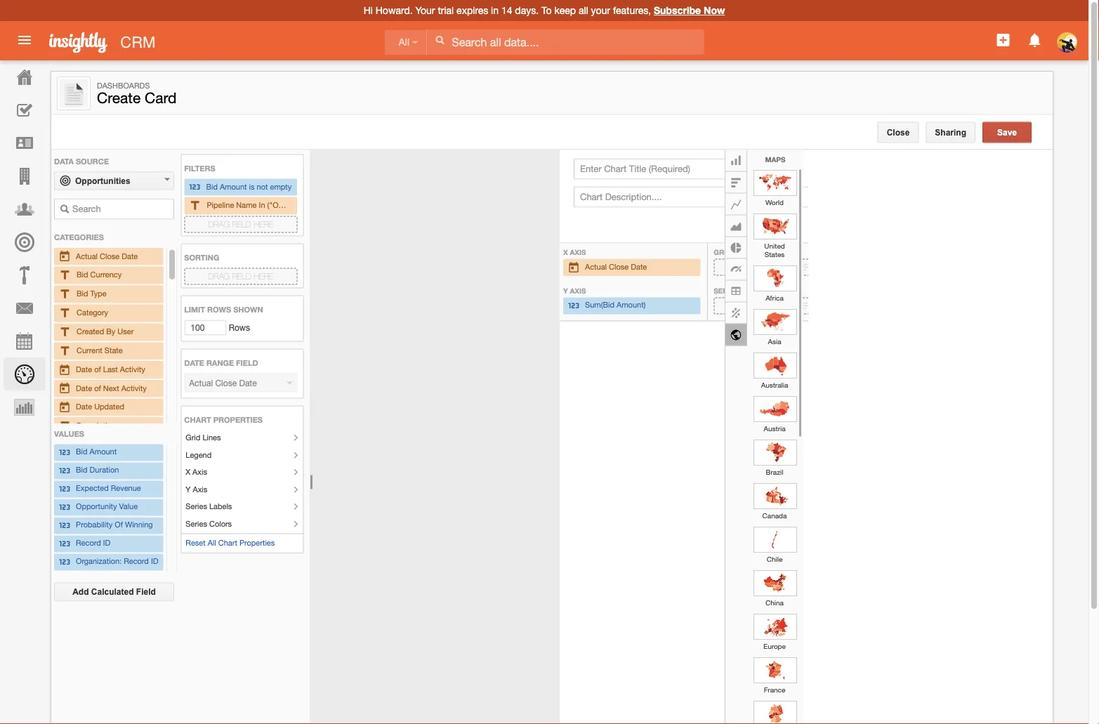 Task type: vqa. For each thing, say whether or not it's contained in the screenshot.
Dashboards View Card
no



Task type: describe. For each thing, give the bounding box(es) containing it.
pipeline name in ("opportunity pipeline")
[[207, 201, 349, 210]]

howard.
[[376, 5, 413, 16]]

all link
[[385, 30, 427, 55]]

y inside group
[[563, 286, 568, 295]]

revenue
[[111, 484, 141, 493]]

organization: record id link
[[58, 555, 159, 569]]

bid amount link
[[58, 446, 159, 460]]

0 vertical spatial properties
[[213, 415, 263, 424]]

drag down the sorting
[[208, 271, 230, 281]]

of
[[115, 520, 123, 530]]

date for date range field
[[184, 358, 204, 367]]

updated
[[94, 402, 124, 411]]

Search text field
[[54, 198, 174, 220]]

categories
[[54, 233, 104, 242]]

group containing drag field here
[[560, 150, 946, 724]]

here inside group drag field here
[[796, 262, 815, 272]]

opportunity value
[[76, 502, 138, 511]]

opportunities link
[[54, 172, 174, 190]]

save
[[998, 128, 1017, 137]]

field for group drag field here
[[774, 262, 793, 272]]

subscribe now link
[[654, 5, 725, 16]]

activity for date of next activity
[[121, 383, 147, 392]]

date range field
[[184, 358, 258, 367]]

currency
[[90, 270, 122, 279]]

to
[[542, 5, 552, 16]]

probability
[[76, 520, 113, 530]]

of for last
[[94, 364, 101, 374]]

trial
[[438, 5, 454, 16]]

austria
[[764, 424, 786, 432]]

date inside group
[[631, 262, 647, 272]]

organization:
[[76, 557, 122, 566]]

date for date of next activity
[[76, 383, 92, 392]]

drag down pipeline
[[208, 219, 230, 229]]

not
[[257, 182, 268, 191]]

sharing
[[935, 128, 967, 137]]

created by user link
[[58, 324, 159, 339]]

winning
[[125, 520, 153, 530]]

x axis inside rows group
[[186, 467, 207, 477]]

expected revenue link
[[58, 482, 159, 496]]

add
[[72, 587, 89, 597]]

amount for duration
[[90, 447, 117, 457]]

# number field
[[184, 320, 226, 335]]

x inside group
[[563, 248, 568, 256]]

add calculated field link
[[54, 583, 174, 602]]

0 horizontal spatial chart
[[184, 415, 211, 424]]

bid duration link
[[58, 464, 159, 478]]

current
[[77, 345, 102, 355]]

legend
[[186, 450, 212, 459]]

actual close date link for categories
[[58, 249, 159, 264]]

bid for bid duration
[[76, 466, 88, 475]]

created
[[77, 327, 104, 336]]

canada
[[763, 511, 787, 519]]

create
[[97, 89, 141, 106]]

2 drag field here from the top
[[208, 271, 273, 281]]

date updated link
[[58, 400, 159, 414]]

dashboards
[[97, 81, 150, 90]]

0 horizontal spatial record
[[76, 539, 101, 548]]

field up shown
[[232, 271, 251, 281]]

y inside rows group
[[186, 485, 191, 494]]

series colors
[[186, 519, 232, 528]]

drag inside series drag field here
[[750, 301, 772, 311]]

close button
[[878, 122, 919, 143]]

bid amount is not empty link
[[189, 180, 293, 194]]

here inside series drag field here
[[796, 301, 815, 311]]

type
[[90, 289, 107, 298]]

bid type
[[77, 289, 107, 298]]

your
[[591, 5, 610, 16]]

description
[[77, 421, 116, 430]]

1 horizontal spatial record
[[124, 557, 149, 566]]

lines
[[203, 433, 221, 442]]

now
[[704, 5, 725, 16]]

france
[[764, 685, 786, 693]]

search image
[[60, 204, 70, 214]]

last
[[103, 364, 118, 374]]

pipeline name in ("opportunity pipeline") link
[[189, 198, 349, 213]]

actual close date for x axis
[[585, 262, 647, 272]]

colors
[[209, 519, 232, 528]]

crm
[[120, 33, 156, 51]]

category
[[77, 308, 108, 317]]

x inside rows group
[[186, 467, 190, 477]]

labels
[[209, 502, 232, 511]]

record id
[[76, 539, 111, 548]]

bid type link
[[58, 287, 159, 301]]

1 drag field here from the top
[[208, 219, 273, 229]]

bid amount is not empty
[[206, 182, 292, 191]]

created by user
[[77, 327, 134, 336]]

opportunities
[[75, 176, 130, 185]]

actual for categories
[[76, 251, 98, 260]]

all
[[579, 5, 588, 16]]

date of last activity
[[76, 364, 145, 374]]

states
[[765, 250, 785, 258]]

x axis inside group
[[563, 248, 586, 256]]

activity for date of last activity
[[120, 364, 145, 374]]

sorting
[[184, 253, 219, 262]]

close for x axis
[[609, 262, 629, 272]]

1 vertical spatial rows
[[226, 323, 250, 333]]

asia
[[768, 337, 782, 345]]

date of last activity link
[[58, 362, 159, 377]]

series labels
[[186, 502, 232, 511]]

amount for name
[[220, 182, 247, 191]]

notifications image
[[1027, 32, 1044, 48]]

description link
[[58, 418, 159, 433]]

state
[[105, 345, 123, 355]]

rows group
[[51, 150, 349, 724]]

reset
[[186, 538, 206, 548]]

id inside organization: record id link
[[151, 557, 158, 566]]

united states
[[765, 241, 785, 258]]

keep
[[555, 5, 576, 16]]



Task type: locate. For each thing, give the bounding box(es) containing it.
actual for x axis
[[585, 262, 607, 272]]

1 vertical spatial close
[[100, 251, 120, 260]]

record down probability
[[76, 539, 101, 548]]

your
[[416, 5, 435, 16]]

1 horizontal spatial all
[[399, 37, 410, 48]]

date of next activity link
[[58, 381, 159, 396]]

australia
[[761, 380, 788, 388]]

save button
[[983, 122, 1032, 143]]

0 vertical spatial y
[[563, 286, 568, 295]]

actual close date link up amount)
[[568, 260, 697, 275]]

0 horizontal spatial close
[[100, 251, 120, 260]]

field inside series drag field here
[[774, 301, 793, 311]]

field for date range field
[[236, 358, 258, 367]]

bid for bid type
[[77, 289, 88, 298]]

0 vertical spatial of
[[94, 364, 101, 374]]

0 horizontal spatial x
[[186, 467, 190, 477]]

1 vertical spatial of
[[94, 383, 101, 392]]

expires
[[457, 5, 488, 16]]

world
[[766, 198, 784, 206]]

bid amount
[[76, 447, 117, 457]]

actual down categories
[[76, 251, 98, 260]]

Enter Chart Title (Required) text field
[[574, 158, 794, 179]]

amount inside bid amount link
[[90, 447, 117, 457]]

bid inside bid amount link
[[76, 447, 88, 457]]

next
[[103, 383, 119, 392]]

1 vertical spatial properties
[[240, 538, 275, 548]]

1 horizontal spatial actual
[[585, 262, 607, 272]]

current state link
[[58, 343, 159, 358]]

bid up bid type
[[77, 270, 88, 279]]

all inside rows group
[[208, 538, 216, 548]]

close inside button
[[887, 128, 910, 137]]

2 vertical spatial series
[[186, 519, 207, 528]]

date for date of last activity
[[76, 364, 92, 374]]

current state
[[77, 345, 123, 355]]

1 vertical spatial id
[[151, 557, 158, 566]]

x axis down legend
[[186, 467, 207, 477]]

y axis inside rows group
[[186, 485, 207, 494]]

0 horizontal spatial amount
[[90, 447, 117, 457]]

data
[[54, 157, 74, 166]]

0 vertical spatial y axis
[[563, 286, 588, 295]]

drag field here
[[208, 219, 273, 229], [208, 271, 273, 281]]

1 vertical spatial record
[[124, 557, 149, 566]]

x axis
[[563, 248, 586, 256], [186, 467, 207, 477]]

actual close date inside group
[[585, 262, 647, 272]]

0 vertical spatial close
[[887, 128, 910, 137]]

series up series colors
[[186, 502, 207, 511]]

1 horizontal spatial x axis
[[563, 248, 586, 256]]

1 horizontal spatial close
[[609, 262, 629, 272]]

drag
[[208, 219, 230, 229], [750, 262, 772, 272], [208, 271, 230, 281], [750, 301, 772, 311]]

add calculated field
[[72, 587, 156, 597]]

1 horizontal spatial chart
[[218, 538, 237, 548]]

field for add calculated field
[[136, 587, 156, 597]]

activity inside date of next activity link
[[121, 383, 147, 392]]

chart properties
[[184, 415, 263, 424]]

2 of from the top
[[94, 383, 101, 392]]

series up reset
[[186, 519, 207, 528]]

rows
[[207, 305, 231, 314], [226, 323, 250, 333]]

0 horizontal spatial all
[[208, 538, 216, 548]]

close inside group
[[609, 262, 629, 272]]

close left sharing
[[887, 128, 910, 137]]

card image
[[60, 79, 88, 107]]

amount left the is
[[220, 182, 247, 191]]

field down states
[[774, 262, 793, 272]]

1 horizontal spatial x
[[563, 248, 568, 256]]

amount inside the bid amount is not empty link
[[220, 182, 247, 191]]

navigation
[[0, 60, 46, 424]]

user
[[118, 327, 134, 336]]

values
[[54, 429, 84, 438]]

of left last
[[94, 364, 101, 374]]

field for series drag field here
[[774, 301, 793, 311]]

1 vertical spatial x
[[186, 467, 190, 477]]

close for categories
[[100, 251, 120, 260]]

close up sum(bid amount)
[[609, 262, 629, 272]]

brazil
[[766, 468, 784, 476]]

actual inside group
[[585, 262, 607, 272]]

0 horizontal spatial actual close date link
[[58, 249, 159, 264]]

Search all data.... text field
[[427, 29, 704, 55]]

actual close date link up currency
[[58, 249, 159, 264]]

rows up # 'number field'
[[207, 305, 231, 314]]

id down probability of winning link
[[103, 539, 111, 548]]

amount up duration
[[90, 447, 117, 457]]

all inside all link
[[399, 37, 410, 48]]

bid inside the bid amount is not empty link
[[206, 182, 218, 191]]

date for date updated
[[76, 402, 92, 411]]

date left range
[[184, 358, 204, 367]]

1 horizontal spatial amount
[[220, 182, 247, 191]]

category link
[[58, 306, 159, 320]]

1 vertical spatial activity
[[121, 383, 147, 392]]

chart up grid
[[184, 415, 211, 424]]

1 vertical spatial y axis
[[186, 485, 207, 494]]

1 horizontal spatial actual close date
[[585, 262, 647, 272]]

bid left type
[[77, 289, 88, 298]]

date up date updated
[[76, 383, 92, 392]]

shown
[[233, 305, 263, 314]]

1 vertical spatial drag field here
[[208, 271, 273, 281]]

0 horizontal spatial actual
[[76, 251, 98, 260]]

united
[[765, 241, 785, 249]]

bid up the expected
[[76, 466, 88, 475]]

date up amount)
[[631, 262, 647, 272]]

drag up "asia" at the right top of the page
[[750, 301, 772, 311]]

series for colors
[[186, 519, 207, 528]]

0 horizontal spatial y axis
[[186, 485, 207, 494]]

1 vertical spatial chart
[[218, 538, 237, 548]]

sum(bid amount)
[[585, 301, 646, 310]]

actual close date inside rows group
[[76, 251, 138, 260]]

x axis up sum(bid
[[563, 248, 586, 256]]

opportunity
[[76, 502, 117, 511]]

all
[[399, 37, 410, 48], [208, 538, 216, 548]]

card
[[145, 89, 177, 106]]

1 horizontal spatial actual close date link
[[568, 260, 697, 275]]

record id link
[[58, 537, 159, 551]]

actual up sum(bid
[[585, 262, 607, 272]]

0 vertical spatial actual
[[76, 251, 98, 260]]

group
[[560, 150, 946, 724]]

of left next
[[94, 383, 101, 392]]

pipeline
[[207, 201, 234, 210]]

bid inside bid currency link
[[77, 270, 88, 279]]

china
[[766, 598, 784, 606]]

drag field here up shown
[[208, 271, 273, 281]]

series down group
[[714, 286, 739, 295]]

1 horizontal spatial y axis
[[563, 286, 588, 295]]

y up sum(bid amount) link
[[563, 286, 568, 295]]

record
[[76, 539, 101, 548], [124, 557, 149, 566]]

0 vertical spatial activity
[[120, 364, 145, 374]]

bid inside bid duration link
[[76, 466, 88, 475]]

0 horizontal spatial x axis
[[186, 467, 207, 477]]

0 vertical spatial series
[[714, 286, 739, 295]]

0 vertical spatial x axis
[[563, 248, 586, 256]]

0 vertical spatial record
[[76, 539, 101, 548]]

1 horizontal spatial y
[[563, 286, 568, 295]]

actual close date for categories
[[76, 251, 138, 260]]

1 vertical spatial amount
[[90, 447, 117, 457]]

0 vertical spatial amount
[[220, 182, 247, 191]]

bid duration
[[76, 466, 119, 475]]

in
[[259, 201, 265, 210]]

reset all chart properties link
[[186, 538, 275, 548]]

bid for bid amount
[[76, 447, 88, 457]]

0 horizontal spatial id
[[103, 539, 111, 548]]

2 horizontal spatial close
[[887, 128, 910, 137]]

group drag field here
[[714, 248, 815, 272]]

grid lines
[[186, 433, 221, 442]]

close inside rows group
[[100, 251, 120, 260]]

bid currency
[[77, 270, 122, 279]]

axis
[[570, 248, 586, 256], [570, 286, 586, 295], [193, 467, 207, 477], [193, 485, 207, 494]]

0 vertical spatial x
[[563, 248, 568, 256]]

probability of winning link
[[58, 519, 159, 533]]

date up bid currency link
[[122, 251, 138, 260]]

2 vertical spatial close
[[609, 262, 629, 272]]

in
[[491, 5, 499, 16]]

14
[[502, 5, 512, 16]]

0 horizontal spatial actual close date
[[76, 251, 138, 260]]

activity right next
[[121, 383, 147, 392]]

1 vertical spatial actual close date
[[585, 262, 647, 272]]

y
[[563, 286, 568, 295], [186, 485, 191, 494]]

drag inside group drag field here
[[750, 262, 772, 272]]

field up "asia" at the right top of the page
[[774, 301, 793, 311]]

data source
[[54, 157, 109, 166]]

y axis
[[563, 286, 588, 295], [186, 485, 207, 494]]

days.
[[515, 5, 539, 16]]

sharing link
[[926, 122, 976, 143]]

by
[[106, 327, 115, 336]]

close up currency
[[100, 251, 120, 260]]

actual close date link
[[58, 249, 159, 264], [568, 260, 697, 275]]

bid inside bid type link
[[77, 289, 88, 298]]

date of next activity
[[76, 383, 147, 392]]

0 vertical spatial actual close date
[[76, 251, 138, 260]]

of
[[94, 364, 101, 374], [94, 383, 101, 392]]

rows down shown
[[226, 323, 250, 333]]

date up description
[[76, 402, 92, 411]]

y axis up series labels
[[186, 485, 207, 494]]

name
[[236, 201, 257, 210]]

pipeline")
[[316, 201, 349, 210]]

actual inside rows group
[[76, 251, 98, 260]]

chart down colors
[[218, 538, 237, 548]]

range
[[206, 358, 234, 367]]

1 vertical spatial all
[[208, 538, 216, 548]]

activity inside 'date of last activity' link
[[120, 364, 145, 374]]

bid down values
[[76, 447, 88, 457]]

1 of from the top
[[94, 364, 101, 374]]

y axis up sum(bid
[[563, 286, 588, 295]]

actual close date up currency
[[76, 251, 138, 260]]

field right range
[[236, 358, 258, 367]]

probability of winning
[[76, 520, 153, 530]]

record down "record id" link
[[124, 557, 149, 566]]

of for next
[[94, 383, 101, 392]]

1 vertical spatial x axis
[[186, 467, 207, 477]]

drag field here down the name
[[208, 219, 273, 229]]

grid
[[186, 433, 200, 442]]

source
[[76, 157, 109, 166]]

series for drag
[[714, 286, 739, 295]]

0 vertical spatial id
[[103, 539, 111, 548]]

0 horizontal spatial y
[[186, 485, 191, 494]]

bid for bid currency
[[77, 270, 88, 279]]

bid up pipeline
[[206, 182, 218, 191]]

bid for bid amount is not empty
[[206, 182, 218, 191]]

actual close date up sum(bid amount)
[[585, 262, 647, 272]]

id down winning
[[151, 557, 158, 566]]

africa
[[766, 293, 784, 301]]

white image
[[435, 35, 445, 45]]

features,
[[613, 5, 651, 16]]

expected revenue
[[76, 484, 141, 493]]

1 vertical spatial series
[[186, 502, 207, 511]]

0 vertical spatial chart
[[184, 415, 211, 424]]

y axis inside group
[[563, 286, 588, 295]]

1 horizontal spatial id
[[151, 557, 158, 566]]

y up series labels
[[186, 485, 191, 494]]

series
[[714, 286, 739, 295], [186, 502, 207, 511], [186, 519, 207, 528]]

series drag field here
[[714, 286, 815, 311]]

series for labels
[[186, 502, 207, 511]]

date updated
[[76, 402, 124, 411]]

activity right last
[[120, 364, 145, 374]]

sum(bid
[[585, 301, 615, 310]]

0 vertical spatial rows
[[207, 305, 231, 314]]

Chart Description.... text field
[[574, 187, 917, 208]]

0 vertical spatial all
[[399, 37, 410, 48]]

field inside group drag field here
[[774, 262, 793, 272]]

date down current
[[76, 364, 92, 374]]

date inside "link"
[[76, 402, 92, 411]]

filters
[[184, 164, 215, 173]]

drag down states
[[750, 262, 772, 272]]

all down howard.
[[399, 37, 410, 48]]

1 vertical spatial actual
[[585, 262, 607, 272]]

field down the name
[[232, 219, 251, 229]]

dashboards create card
[[97, 81, 177, 106]]

subscribe
[[654, 5, 701, 16]]

actual close date link for x axis
[[568, 260, 697, 275]]

bid currency link
[[58, 268, 159, 282]]

series inside series drag field here
[[714, 286, 739, 295]]

chile
[[767, 555, 783, 563]]

all right reset
[[208, 538, 216, 548]]

id inside "record id" link
[[103, 539, 111, 548]]

group
[[714, 248, 740, 256]]

field right calculated
[[136, 587, 156, 597]]

1 vertical spatial y
[[186, 485, 191, 494]]

bid
[[206, 182, 218, 191], [77, 270, 88, 279], [77, 289, 88, 298], [76, 447, 88, 457], [76, 466, 88, 475]]

is
[[249, 182, 255, 191]]

0 vertical spatial drag field here
[[208, 219, 273, 229]]



